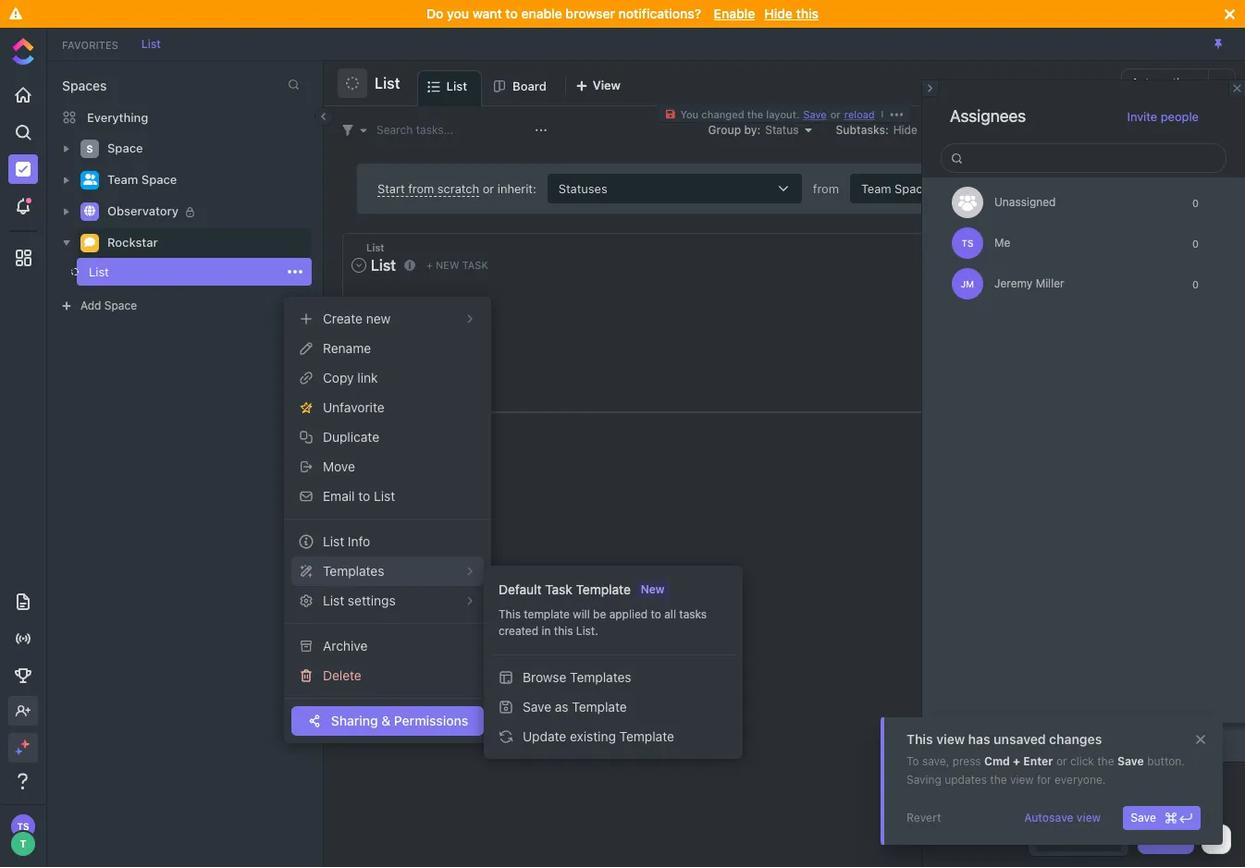 Task type: vqa. For each thing, say whether or not it's contained in the screenshot.
the leftmost business time icon
no



Task type: describe. For each thing, give the bounding box(es) containing it.
archive link
[[291, 632, 484, 661]]

list info
[[323, 534, 370, 549]]

rename link
[[291, 334, 484, 364]]

0 horizontal spatial or
[[483, 181, 494, 196]]

unassigned
[[994, 195, 1056, 209]]

template
[[524, 608, 570, 622]]

reload
[[844, 108, 875, 120]]

or inside this view has unsaved changes to save, press cmd + enter or click the save button. saving updates the view for everyone.
[[1056, 755, 1067, 769]]

invite
[[1127, 109, 1157, 123]]

0 for me
[[1192, 237, 1199, 249]]

jm
[[961, 278, 974, 290]]

you
[[447, 6, 469, 21]]

rename
[[323, 340, 371, 356]]

list info image
[[404, 260, 415, 271]]

ts
[[962, 238, 974, 249]]

rockstar link
[[107, 228, 300, 258]]

this for template
[[499, 608, 521, 622]]

do you want to enable browser notifications? enable hide this
[[426, 6, 819, 21]]

include assigned comments
[[1031, 784, 1169, 796]]

info
[[348, 534, 370, 549]]

2 vertical spatial the
[[990, 773, 1007, 787]]

to inside this template will be applied to all tasks created in this list.
[[651, 608, 661, 622]]

you changed the layout.
[[680, 108, 800, 120]]

Search tasks... text field
[[377, 117, 530, 143]]

save button
[[1123, 807, 1201, 831]]

0 for jeremy miller
[[1192, 278, 1199, 290]]

update
[[523, 729, 566, 745]]

will
[[573, 608, 590, 622]]

click
[[1070, 755, 1094, 769]]

team space
[[107, 172, 177, 187]]

save inside this view has unsaved changes to save, press cmd + enter or click the save button. saving updates the view for everyone.
[[1117, 755, 1144, 769]]

team space link
[[107, 166, 300, 195]]

revert button
[[899, 807, 949, 831]]

0 horizontal spatial to
[[358, 488, 370, 504]]

rockstar
[[107, 235, 158, 250]]

start
[[377, 181, 405, 196]]

apply
[[1107, 181, 1140, 196]]

scratch
[[437, 181, 479, 196]]

template for save as template
[[572, 699, 627, 715]]

board link
[[513, 70, 554, 105]]

saving
[[907, 773, 942, 787]]

board
[[513, 78, 547, 93]]

duplicate link
[[291, 423, 484, 452]]

automations button
[[1122, 69, 1208, 97]]

you
[[680, 108, 699, 120]]

people for hide
[[1013, 740, 1049, 754]]

templates inside browse templates link
[[570, 670, 631, 685]]

0 vertical spatial space
[[107, 141, 143, 156]]

1 vertical spatial tasks
[[1154, 740, 1183, 754]]

assignees inside button
[[1019, 124, 1069, 136]]

search
[[377, 123, 413, 136]]

include
[[1031, 784, 1067, 796]]

duplicate
[[323, 429, 379, 445]]

0 vertical spatial new
[[436, 259, 459, 271]]

archive
[[323, 638, 368, 654]]

this view has unsaved changes to save, press cmd + enter or click the save button. saving updates the view for everyone.
[[907, 732, 1185, 787]]

1 horizontal spatial task
[[1162, 833, 1187, 846]]

everything
[[87, 110, 148, 124]]

0 vertical spatial hide
[[764, 6, 793, 21]]

+ new task
[[426, 259, 488, 271]]

default
[[499, 582, 542, 598]]

autosave
[[1024, 811, 1074, 825]]

spaces link
[[47, 78, 107, 93]]

created
[[499, 624, 538, 638]]

list info link
[[291, 527, 484, 557]]

revert
[[907, 811, 941, 825]]

list down start
[[366, 241, 384, 253]]

0 vertical spatial list link
[[132, 37, 170, 50]]

share
[[1107, 124, 1136, 136]]

tasks...
[[416, 123, 453, 136]]

notifications?
[[619, 6, 701, 21]]

enable
[[521, 6, 562, 21]]

delete
[[323, 668, 362, 684]]

view for this
[[936, 732, 965, 747]]

enter
[[1023, 755, 1053, 769]]

jeremy
[[994, 277, 1033, 290]]

list up search tasks... text box on the left of page
[[446, 79, 467, 94]]

as
[[555, 699, 569, 715]]

list.
[[576, 624, 598, 638]]

save for save as template
[[523, 699, 551, 715]]

templates button
[[291, 557, 484, 586]]

&
[[381, 713, 391, 729]]

assigned
[[1070, 784, 1114, 796]]

0 vertical spatial the
[[747, 108, 763, 120]]

email
[[323, 488, 355, 504]]

template for default task template
[[576, 582, 631, 598]]

observatory
[[107, 204, 179, 219]]

this template will be applied to all tasks created in this list.
[[499, 608, 707, 638]]

enable
[[714, 6, 755, 21]]

browse templates
[[523, 670, 631, 685]]

1 vertical spatial list link
[[446, 71, 475, 105]]

observatory link
[[107, 197, 300, 227]]

template for update existing template
[[619, 729, 674, 745]]

save for save button
[[1131, 811, 1156, 825]]

changed
[[701, 108, 744, 120]]

Task Name text field
[[418, 378, 1160, 411]]

+ inside this view has unsaved changes to save, press cmd + enter or click the save button. saving updates the view for everyone.
[[1013, 755, 1020, 769]]

inherit:
[[497, 181, 536, 196]]

sharing & permissions link
[[291, 707, 484, 736]]

unfavorite
[[323, 400, 385, 415]]

this for view
[[907, 732, 933, 747]]

and
[[1052, 740, 1072, 754]]

team
[[107, 172, 138, 187]]

list down comment image
[[89, 265, 109, 279]]

in
[[542, 624, 551, 638]]

changes
[[1049, 732, 1102, 747]]

link
[[357, 370, 378, 386]]

1 horizontal spatial or
[[830, 108, 841, 120]]

update existing template
[[523, 729, 674, 745]]



Task type: locate. For each thing, give the bounding box(es) containing it.
2 horizontal spatial the
[[1097, 755, 1114, 769]]

2 vertical spatial list link
[[71, 258, 281, 286]]

or down and
[[1056, 755, 1067, 769]]

people for invite
[[1161, 109, 1199, 123]]

0 vertical spatial save
[[523, 699, 551, 715]]

comment image
[[84, 237, 95, 248]]

unsaved
[[994, 732, 1046, 747]]

2 vertical spatial view
[[1077, 811, 1101, 825]]

task
[[462, 259, 488, 271]]

list left info
[[323, 534, 344, 549]]

space link
[[107, 134, 300, 164]]

0 horizontal spatial this
[[499, 608, 521, 622]]

the down teams
[[1097, 755, 1114, 769]]

view up save,
[[936, 732, 965, 747]]

1 vertical spatial or
[[483, 181, 494, 196]]

0 horizontal spatial this
[[554, 624, 573, 638]]

list inside list button
[[375, 75, 400, 92]]

1 0 from the top
[[1192, 197, 1199, 209]]

to right email
[[358, 488, 370, 504]]

list
[[141, 37, 161, 50], [375, 75, 400, 92], [446, 79, 467, 94], [366, 241, 384, 253], [89, 265, 109, 279], [374, 488, 395, 504], [323, 534, 344, 549]]

0 horizontal spatial me
[[974, 124, 989, 136]]

0 vertical spatial to
[[505, 6, 518, 21]]

list link up search tasks... text box on the left of page
[[446, 71, 475, 105]]

0 vertical spatial task
[[545, 582, 572, 598]]

list inside email to list link
[[374, 488, 395, 504]]

2 vertical spatial space
[[104, 299, 137, 313]]

autosave view button
[[1017, 807, 1108, 831]]

me left assignees button
[[974, 124, 989, 136]]

people
[[1161, 109, 1199, 123], [1013, 740, 1049, 754]]

0 vertical spatial this
[[499, 608, 521, 622]]

templates up save as template link
[[570, 670, 631, 685]]

list up search
[[375, 75, 400, 92]]

0 horizontal spatial view
[[936, 732, 965, 747]]

save down without
[[1117, 755, 1144, 769]]

0 horizontal spatial templates
[[323, 563, 384, 579]]

1 vertical spatial people
[[1013, 740, 1049, 754]]

everyone.
[[1055, 773, 1106, 787]]

1 horizontal spatial this
[[907, 732, 933, 747]]

space up team on the left top of page
[[107, 141, 143, 156]]

2 horizontal spatial to
[[651, 608, 661, 622]]

1 horizontal spatial new
[[641, 583, 665, 597]]

1 vertical spatial hide
[[985, 740, 1010, 754]]

save
[[523, 699, 551, 715], [1117, 755, 1144, 769], [1131, 811, 1156, 825]]

list inside list info link
[[323, 534, 344, 549]]

2 0 from the top
[[1192, 237, 1199, 249]]

space up observatory
[[141, 172, 177, 187]]

1 horizontal spatial templates
[[570, 670, 631, 685]]

this inside this view has unsaved changes to save, press cmd + enter or click the save button. saving updates the view for everyone.
[[907, 732, 933, 747]]

0 horizontal spatial +
[[426, 259, 433, 271]]

email to list link
[[291, 482, 484, 512]]

3 0 from the top
[[1192, 278, 1199, 290]]

sharing & permissions
[[331, 713, 468, 729]]

cmd
[[984, 755, 1010, 769]]

0 for unassigned
[[1192, 197, 1199, 209]]

start from scratch or inherit:
[[377, 181, 536, 196]]

this inside this template will be applied to all tasks created in this list.
[[499, 608, 521, 622]]

move link
[[291, 452, 484, 482]]

0 horizontal spatial the
[[747, 108, 763, 120]]

1 vertical spatial +
[[1013, 755, 1020, 769]]

miller
[[1036, 277, 1064, 290]]

start from scratch link
[[377, 181, 479, 197]]

assignees button
[[996, 119, 1077, 141]]

0 vertical spatial or
[[830, 108, 841, 120]]

1 vertical spatial space
[[141, 172, 177, 187]]

or left inherit:
[[483, 181, 494, 196]]

1 vertical spatial to
[[358, 488, 370, 504]]

existing
[[570, 729, 616, 745]]

0 horizontal spatial task
[[545, 582, 572, 598]]

me button
[[954, 119, 996, 141]]

None text field
[[976, 144, 1220, 172]]

0 vertical spatial me
[[974, 124, 989, 136]]

layout.
[[766, 108, 800, 120]]

button.
[[1147, 755, 1185, 769]]

new up all
[[641, 583, 665, 597]]

view left for
[[1010, 773, 1034, 787]]

1 vertical spatial the
[[1097, 755, 1114, 769]]

0 vertical spatial view
[[936, 732, 965, 747]]

0 vertical spatial this
[[796, 6, 819, 21]]

autosave view
[[1024, 811, 1101, 825]]

hide up cmd
[[985, 740, 1010, 754]]

2 vertical spatial 0
[[1192, 278, 1199, 290]]

0 vertical spatial template
[[576, 582, 631, 598]]

2 vertical spatial to
[[651, 608, 661, 622]]

+ right list info icon
[[426, 259, 433, 271]]

1 horizontal spatial people
[[1161, 109, 1199, 123]]

this right enable on the right top of page
[[796, 6, 819, 21]]

browser
[[566, 6, 615, 21]]

save left as in the left bottom of the page
[[523, 699, 551, 715]]

everything link
[[47, 103, 323, 132]]

1 vertical spatial this
[[907, 732, 933, 747]]

spaces
[[62, 78, 107, 93]]

to
[[505, 6, 518, 21], [358, 488, 370, 504], [651, 608, 661, 622]]

1 vertical spatial this
[[554, 624, 573, 638]]

view inside button
[[1077, 811, 1101, 825]]

has
[[968, 732, 990, 747]]

save as template
[[523, 699, 627, 715]]

favorites
[[62, 38, 118, 50]]

this
[[796, 6, 819, 21], [554, 624, 573, 638]]

save inside button
[[1131, 811, 1156, 825]]

space
[[107, 141, 143, 156], [141, 172, 177, 187], [104, 299, 137, 313]]

from
[[408, 181, 434, 196]]

browse
[[523, 670, 567, 685]]

or left reload
[[830, 108, 841, 120]]

0 vertical spatial 0
[[1192, 197, 1199, 209]]

1 horizontal spatial to
[[505, 6, 518, 21]]

templates inside 'templates' link
[[323, 563, 384, 579]]

template down save as template link
[[619, 729, 674, 745]]

list link down rockstar
[[71, 258, 281, 286]]

+
[[426, 259, 433, 271], [1013, 755, 1020, 769]]

2 vertical spatial template
[[619, 729, 674, 745]]

move
[[323, 459, 355, 475]]

new
[[436, 259, 459, 271], [641, 583, 665, 597]]

1 vertical spatial view
[[1010, 773, 1034, 787]]

1 vertical spatial 0
[[1192, 237, 1199, 249]]

list down move link
[[374, 488, 395, 504]]

comments
[[1117, 784, 1169, 796]]

1 horizontal spatial +
[[1013, 755, 1020, 769]]

1 vertical spatial save
[[1117, 755, 1144, 769]]

0 horizontal spatial tasks
[[679, 608, 707, 622]]

+ right cmd
[[1013, 755, 1020, 769]]

1 vertical spatial templates
[[570, 670, 631, 685]]

1 horizontal spatial me
[[994, 236, 1010, 250]]

copy
[[323, 370, 354, 386]]

0
[[1192, 197, 1199, 209], [1192, 237, 1199, 249], [1192, 278, 1199, 290]]

tasks up button.
[[1154, 740, 1183, 754]]

1 vertical spatial new
[[641, 583, 665, 597]]

2 vertical spatial save
[[1131, 811, 1156, 825]]

templates link
[[291, 557, 484, 586]]

space for add space
[[104, 299, 137, 313]]

this inside this template will be applied to all tasks created in this list.
[[554, 624, 573, 638]]

sharing
[[331, 713, 378, 729]]

updates
[[945, 773, 987, 787]]

task up the template
[[545, 582, 572, 598]]

for
[[1037, 773, 1052, 787]]

update existing template link
[[491, 722, 735, 752]]

me right ts
[[994, 236, 1010, 250]]

1 vertical spatial me
[[994, 236, 1010, 250]]

view down assigned in the right of the page
[[1077, 811, 1101, 825]]

space for team space
[[141, 172, 177, 187]]

0 horizontal spatial people
[[1013, 740, 1049, 754]]

people down automations button
[[1161, 109, 1199, 123]]

0 horizontal spatial new
[[436, 259, 459, 271]]

jeremy miller
[[994, 277, 1064, 290]]

view for autosave
[[1077, 811, 1101, 825]]

0 vertical spatial templates
[[323, 563, 384, 579]]

1 horizontal spatial this
[[796, 6, 819, 21]]

1 horizontal spatial view
[[1010, 773, 1034, 787]]

hide
[[764, 6, 793, 21], [985, 740, 1010, 754]]

share button
[[1086, 119, 1142, 141]]

hide right enable on the right top of page
[[764, 6, 793, 21]]

2 horizontal spatial or
[[1056, 755, 1067, 769]]

user group image
[[83, 174, 97, 185]]

2 vertical spatial or
[[1056, 755, 1067, 769]]

space right add
[[104, 299, 137, 313]]

all
[[664, 608, 676, 622]]

tasks
[[679, 608, 707, 622], [1154, 740, 1183, 754]]

tasks inside this template will be applied to all tasks created in this list.
[[679, 608, 707, 622]]

task down save button
[[1162, 833, 1187, 846]]

template up be
[[576, 582, 631, 598]]

this up created
[[499, 608, 521, 622]]

applied
[[609, 608, 648, 622]]

me inside me button
[[974, 124, 989, 136]]

1 horizontal spatial hide
[[985, 740, 1010, 754]]

0 vertical spatial people
[[1161, 109, 1199, 123]]

this up to
[[907, 732, 933, 747]]

the
[[747, 108, 763, 120], [1097, 755, 1114, 769], [990, 773, 1007, 787]]

template up update existing template
[[572, 699, 627, 715]]

save as template link
[[491, 693, 735, 722]]

new left task
[[436, 259, 459, 271]]

1 horizontal spatial the
[[990, 773, 1007, 787]]

save down the comments
[[1131, 811, 1156, 825]]

list link right favorites
[[132, 37, 170, 50]]

0 vertical spatial tasks
[[679, 608, 707, 622]]

the left layout.
[[747, 108, 763, 120]]

2 horizontal spatial view
[[1077, 811, 1101, 825]]

1 vertical spatial task
[[1162, 833, 1187, 846]]

templates down info
[[323, 563, 384, 579]]

me
[[974, 124, 989, 136], [994, 236, 1010, 250]]

this right in
[[554, 624, 573, 638]]

to left all
[[651, 608, 661, 622]]

1 horizontal spatial tasks
[[1154, 740, 1183, 754]]

email to list
[[323, 488, 395, 504]]

want
[[472, 6, 502, 21]]

tasks right all
[[679, 608, 707, 622]]

press
[[952, 755, 981, 769]]

globe image
[[84, 206, 95, 217]]

1 vertical spatial template
[[572, 699, 627, 715]]

do
[[426, 6, 443, 21]]

0 vertical spatial +
[[426, 259, 433, 271]]

0 horizontal spatial hide
[[764, 6, 793, 21]]

people up enter
[[1013, 740, 1049, 754]]

to right want
[[505, 6, 518, 21]]

the down cmd
[[990, 773, 1007, 787]]

add space
[[80, 299, 137, 313]]

or
[[830, 108, 841, 120], [483, 181, 494, 196], [1056, 755, 1067, 769]]

list right favorites
[[141, 37, 161, 50]]

default task template
[[499, 582, 631, 598]]



